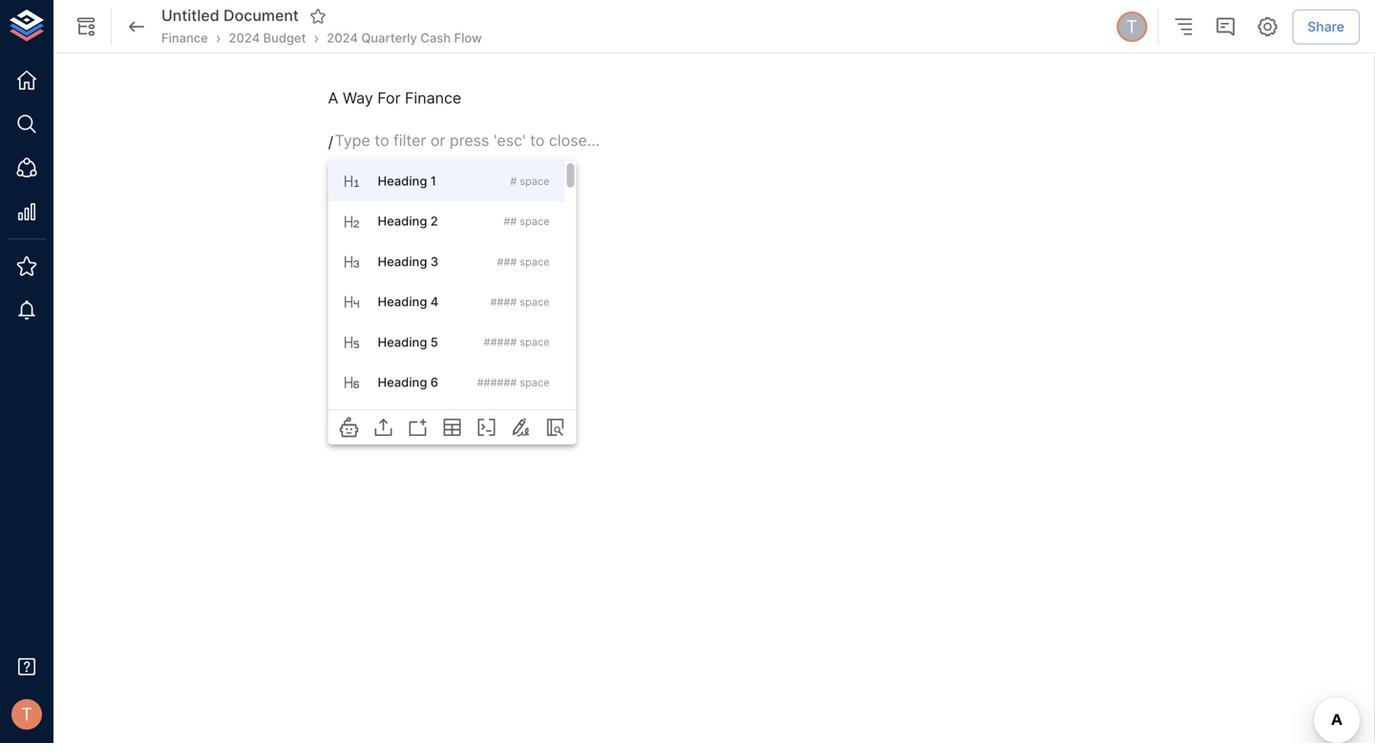 Task type: locate. For each thing, give the bounding box(es) containing it.
heading left 2
[[378, 214, 427, 229]]

finance
[[161, 30, 208, 45], [405, 89, 461, 107]]

###
[[497, 256, 517, 268]]

# space
[[510, 175, 550, 188]]

finance link
[[161, 30, 208, 47]]

0 horizontal spatial 2024
[[229, 30, 260, 45]]

heading for heading 1
[[378, 174, 427, 189]]

heading left 1
[[378, 174, 427, 189]]

untitled document
[[161, 6, 299, 25]]

5 space from the top
[[520, 336, 550, 349]]

space for 1
[[520, 175, 550, 188]]

heading left 4
[[378, 295, 427, 309]]

way
[[343, 89, 373, 107]]

4 space from the top
[[520, 296, 550, 308]]

1 vertical spatial finance
[[405, 89, 461, 107]]

finance down untitled
[[161, 30, 208, 45]]

0 vertical spatial t
[[1126, 16, 1137, 37]]

1 space from the top
[[520, 175, 550, 188]]

6
[[430, 375, 438, 390]]

/
[[328, 133, 333, 152]]

1 horizontal spatial ›
[[314, 28, 319, 47]]

space right the ######
[[520, 377, 550, 389]]

6 heading from the top
[[378, 375, 427, 390]]

space right #
[[520, 175, 550, 188]]

0 horizontal spatial ›
[[216, 28, 221, 47]]

space for 4
[[520, 296, 550, 308]]

1 horizontal spatial finance
[[405, 89, 461, 107]]

heading for heading 6
[[378, 375, 427, 390]]

1 horizontal spatial 2024
[[327, 30, 358, 45]]

finance › 2024 budget › 2024 quarterly cash flow
[[161, 28, 482, 47]]

document
[[223, 6, 299, 25]]

t button
[[1114, 9, 1150, 45], [6, 694, 48, 736]]

####
[[490, 296, 517, 308]]

1 heading from the top
[[378, 174, 427, 189]]

1 vertical spatial t
[[21, 705, 32, 726]]

1 horizontal spatial t button
[[1114, 9, 1150, 45]]

table image
[[441, 416, 464, 439]]

0 horizontal spatial t
[[21, 705, 32, 726]]

› down favorite "icon" on the top
[[314, 28, 319, 47]]

5
[[430, 335, 438, 350]]

space right ##
[[520, 215, 550, 228]]

5 heading from the top
[[378, 335, 427, 350]]

4
[[430, 295, 439, 309]]

######
[[477, 377, 517, 389]]

embed link image
[[406, 416, 429, 439]]

› down untitled document
[[216, 28, 221, 47]]

ai genius image
[[338, 416, 360, 439]]

###### space
[[477, 377, 550, 389]]

finance right for
[[405, 89, 461, 107]]

2 heading from the top
[[378, 214, 427, 229]]

space
[[520, 175, 550, 188], [520, 215, 550, 228], [520, 256, 550, 268], [520, 296, 550, 308], [520, 336, 550, 349], [520, 377, 550, 389]]

0 horizontal spatial finance
[[161, 30, 208, 45]]

t
[[1126, 16, 1137, 37], [21, 705, 32, 726]]

show wiki image
[[74, 15, 97, 38]]

heading left 3
[[378, 254, 427, 269]]

space for 5
[[520, 336, 550, 349]]

heading for heading 3
[[378, 254, 427, 269]]

heading 1
[[378, 174, 436, 189]]

image / file image
[[372, 416, 395, 439]]

heading
[[378, 174, 427, 189], [378, 214, 427, 229], [378, 254, 427, 269], [378, 295, 427, 309], [378, 335, 427, 350], [378, 375, 427, 390]]

space right "###" on the left of page
[[520, 256, 550, 268]]

space right #####
[[520, 336, 550, 349]]

2024 quarterly cash flow link
[[327, 30, 482, 47]]

4 heading from the top
[[378, 295, 427, 309]]

0 vertical spatial finance
[[161, 30, 208, 45]]

3 space from the top
[[520, 256, 550, 268]]

#
[[510, 175, 517, 188]]

0 horizontal spatial t button
[[6, 694, 48, 736]]

flow
[[454, 30, 482, 45]]

2 2024 from the left
[[327, 30, 358, 45]]

›
[[216, 28, 221, 47], [314, 28, 319, 47]]

1 horizontal spatial t
[[1126, 16, 1137, 37]]

2024 down untitled document
[[229, 30, 260, 45]]

6 space from the top
[[520, 377, 550, 389]]

space right ####
[[520, 296, 550, 308]]

heading left 6
[[378, 375, 427, 390]]

assets library image
[[544, 416, 567, 439]]

2024
[[229, 30, 260, 45], [327, 30, 358, 45]]

2024 left quarterly
[[327, 30, 358, 45]]

3 heading from the top
[[378, 254, 427, 269]]

heading 2
[[378, 214, 438, 229]]

untitled
[[161, 6, 219, 25]]

heading left 5
[[378, 335, 427, 350]]

0 vertical spatial t button
[[1114, 9, 1150, 45]]

2 space from the top
[[520, 215, 550, 228]]



Task type: describe. For each thing, give the bounding box(es) containing it.
heading 4
[[378, 295, 439, 309]]

1
[[430, 174, 436, 189]]

share
[[1307, 18, 1344, 35]]

space for 6
[[520, 377, 550, 389]]

table of contents image
[[1172, 15, 1195, 38]]

heading for heading 5
[[378, 335, 427, 350]]

#####
[[484, 336, 517, 349]]

space for 2
[[520, 215, 550, 228]]

### space
[[497, 256, 550, 268]]

favorite image
[[309, 7, 326, 25]]

comments image
[[1214, 15, 1237, 38]]

#### space
[[490, 296, 550, 308]]

heading for heading 2
[[378, 214, 427, 229]]

for
[[377, 89, 401, 107]]

##
[[504, 215, 517, 228]]

1 › from the left
[[216, 28, 221, 47]]

budget
[[263, 30, 306, 45]]

heading 6
[[378, 375, 438, 390]]

heading 5
[[378, 335, 438, 350]]

cash
[[420, 30, 451, 45]]

t for the bottom "t" button
[[21, 705, 32, 726]]

2024 budget link
[[229, 30, 306, 47]]

go back image
[[125, 15, 148, 38]]

share button
[[1292, 9, 1360, 44]]

3
[[430, 254, 438, 269]]

1 2024 from the left
[[229, 30, 260, 45]]

1 vertical spatial t button
[[6, 694, 48, 736]]

heading 3
[[378, 254, 438, 269]]

t for "t" button to the right
[[1126, 16, 1137, 37]]

a
[[328, 89, 338, 107]]

quarterly
[[361, 30, 417, 45]]

finance inside finance › 2024 budget › 2024 quarterly cash flow
[[161, 30, 208, 45]]

a way for finance
[[328, 89, 461, 107]]

settings image
[[1256, 15, 1279, 38]]

code block image
[[475, 416, 498, 439]]

signature image
[[509, 416, 532, 439]]

##### space
[[484, 336, 550, 349]]

## space
[[504, 215, 550, 228]]

2 › from the left
[[314, 28, 319, 47]]

space for 3
[[520, 256, 550, 268]]

heading for heading 4
[[378, 295, 427, 309]]

2
[[430, 214, 438, 229]]



Task type: vqa. For each thing, say whether or not it's contained in the screenshot.


